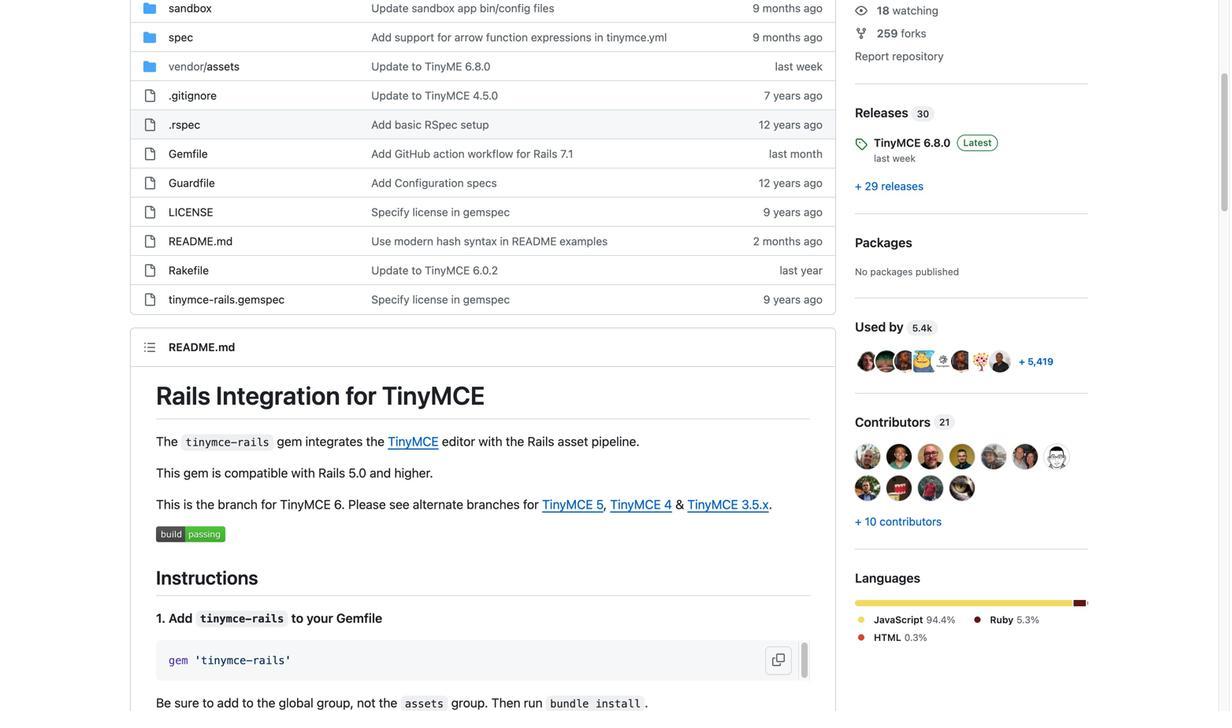 Task type: describe. For each thing, give the bounding box(es) containing it.
add basic rspec setup link
[[371, 118, 489, 131]]

row containing spec
[[131, 22, 835, 52]]

rspec
[[425, 118, 457, 131]]

years for .rspec
[[773, 118, 801, 131]]

for right 'branches'
[[523, 497, 539, 512]]

@jmeridth image
[[918, 444, 943, 470]]

specify for tinymce-rails.gemspec
[[371, 293, 409, 306]]

add support for arrow function expressions in tinymce.yml link
[[371, 31, 667, 44]]

2 months ago
[[753, 235, 823, 248]]

basic
[[395, 118, 422, 131]]

1 horizontal spatial week
[[892, 153, 916, 164]]

update to tinyme 6.8.0
[[371, 60, 490, 73]]

for right workflow
[[516, 147, 530, 160]]

3 cell from the top
[[143, 58, 156, 75]]

the left branch
[[196, 497, 214, 512]]

then
[[491, 696, 520, 711]]

ago for sandbox
[[804, 2, 823, 15]]

ago for .rspec
[[804, 118, 823, 131]]

update to tinymce 6.0.2 link
[[371, 264, 498, 277]]

2 readme.md link from the top
[[169, 341, 235, 354]]

gemspec for tinymce-rails.gemspec
[[463, 293, 510, 306]]

global
[[279, 696, 313, 711]]

gemfile inside row
[[169, 147, 208, 160]]

group,
[[317, 696, 354, 711]]

tinymce link
[[388, 434, 439, 449]]

add for add support for arrow function expressions in tinymce.yml
[[371, 31, 392, 44]]

this gem is compatible with rails 5.0 and higher.
[[156, 466, 433, 481]]

tinymce down this gem is compatible with rails 5.0 and higher.
[[280, 497, 331, 512]]

file image for tinymce-rails.gemspec
[[143, 294, 156, 306]]

integrates
[[305, 434, 363, 449]]

6.8.0 inside row
[[465, 60, 490, 73]]

published
[[915, 266, 959, 277]]

ago for tinymce-rails.gemspec
[[804, 293, 823, 306]]

9 years ago for license
[[763, 206, 823, 219]]

license link
[[169, 206, 213, 219]]

branches
[[467, 497, 520, 512]]

row containing .rspec
[[131, 110, 835, 139]]

@tmiia image
[[893, 349, 918, 374]]

directory image
[[143, 60, 156, 73]]

specify license in gemspec for tinymce-rails.gemspec
[[371, 293, 510, 306]]

ago for spec
[[804, 31, 823, 44]]

the right editor
[[506, 434, 524, 449]]

file image
[[143, 235, 156, 248]]

rakefile link
[[169, 264, 209, 277]]

dot fill image
[[855, 614, 868, 626]]

specify license in gemspec for license
[[371, 206, 510, 219]]

@rgc image
[[1013, 444, 1038, 470]]

install
[[595, 698, 640, 710]]

assets inside be sure to add to the global group, not the assets group. then run bundle install .
[[405, 698, 444, 710]]

specify license in gemspec link for tinymce-rails.gemspec
[[371, 293, 510, 306]]

5,419
[[1028, 356, 1053, 367]]

tinymce- inside the tinymce-rails gem integrates the tinymce editor with the rails asset pipeline.
[[185, 437, 237, 449]]

0 horizontal spatial with
[[291, 466, 315, 481]]

syntax
[[464, 235, 497, 248]]

year
[[801, 264, 823, 277]]

update sandbox app bin/config files link
[[371, 2, 554, 15]]

function
[[486, 31, 528, 44]]

+ 10 contributors
[[855, 515, 942, 528]]

tinymce 5 link
[[542, 497, 603, 512]]

group.
[[451, 696, 488, 711]]

license for tinymce-rails.gemspec
[[412, 293, 448, 306]]

please
[[348, 497, 386, 512]]

rails inside 1. add tinymce-rails to your gemfile
[[252, 613, 284, 625]]

bin/config
[[480, 2, 530, 15]]

to left add
[[202, 696, 214, 711]]

rails integration for tinymce
[[156, 381, 485, 411]]

repository
[[892, 50, 944, 63]]

license
[[169, 206, 213, 219]]

tinymce right ,
[[610, 497, 661, 512]]

run
[[524, 696, 543, 711]]

4.5.0
[[473, 89, 498, 102]]

to left your
[[291, 611, 303, 626]]

vendor/
[[169, 60, 207, 73]]

contributors
[[880, 515, 942, 528]]

readme
[[512, 235, 557, 248]]

3.5.x
[[741, 497, 769, 512]]

tinymce down "tinyme"
[[425, 89, 470, 102]]

repo forked image
[[855, 27, 868, 40]]

in down update to tinymce 6.0.2 link
[[451, 293, 460, 306]]

last year
[[780, 264, 823, 277]]

the up and
[[366, 434, 385, 449]]

no
[[855, 266, 868, 277]]

in up hash
[[451, 206, 460, 219]]

row containing readme.md
[[131, 226, 835, 256]]

be sure to add to the global group, not the assets group. then run bundle install .
[[156, 696, 648, 711]]

ago for license
[[804, 206, 823, 219]]

cell for spec
[[143, 29, 156, 46]]

this is the branch for tinymce 6. please see alternate branches for tinymce 5 , tinymce 4 & tinymce 3.5.x .
[[156, 497, 772, 512]]

9 for license
[[763, 206, 770, 219]]

21
[[939, 417, 950, 428]]

cell for rakefile
[[143, 262, 156, 279]]

add github action workflow for rails 7.1 link
[[371, 147, 573, 160]]

directory image for spec
[[143, 31, 156, 44]]

tinymce up "tinymce" link on the bottom of the page
[[382, 381, 485, 411]]

use
[[371, 235, 391, 248]]

sandbox link
[[169, 2, 212, 15]]

@tscolari image
[[981, 444, 1006, 470]]

rails.gemspec
[[214, 293, 285, 306]]

vendor/ assets
[[169, 60, 240, 73]]

report repository
[[855, 50, 944, 63]]

add for add basic rspec setup
[[371, 118, 392, 131]]

grid containing sandbox
[[131, 0, 835, 314]]

1 horizontal spatial with
[[479, 434, 502, 449]]

months for use modern hash syntax in readme examples
[[763, 235, 801, 248]]

update sandbox app bin/config files
[[371, 2, 554, 15]]

12 years ago for add configuration specs
[[759, 177, 823, 190]]

rakefile
[[169, 264, 209, 277]]

files
[[533, 2, 554, 15]]

for right branch
[[261, 497, 277, 512]]

9 for tinymce-rails.gemspec
[[763, 293, 770, 306]]

1 vertical spatial gemfile
[[336, 611, 382, 626]]

5.3%
[[1017, 615, 1039, 626]]

.rspec
[[169, 118, 200, 131]]

add for add github action workflow for rails 7.1
[[371, 147, 392, 160]]

tinymce- inside 1. add tinymce-rails to your gemfile
[[200, 613, 252, 625]]

1 vertical spatial +
[[1019, 356, 1025, 367]]

releases 30
[[855, 105, 929, 120]]

eye image
[[855, 4, 868, 17]]

7 years ago
[[764, 89, 823, 102]]

row containing guardfile
[[131, 168, 835, 198]]

tinymce left 5 on the bottom
[[542, 497, 593, 512]]

javascript
[[874, 615, 923, 626]]

1.
[[156, 611, 166, 626]]

file image for license
[[143, 206, 156, 219]]

9 for spec
[[753, 31, 760, 44]]

by
[[889, 320, 904, 334]]

tinyme
[[425, 60, 462, 73]]

1 vertical spatial gem
[[183, 466, 209, 481]]

gemspec for license
[[463, 206, 510, 219]]

configuration
[[395, 177, 464, 190]]

to left "tinyme"
[[412, 60, 422, 73]]

259 forks
[[877, 27, 926, 40]]

@espisepi image
[[874, 349, 899, 374]]

@madding image
[[950, 476, 975, 501]]

0 vertical spatial .
[[769, 497, 772, 512]]

.gitignore
[[169, 89, 217, 102]]

cell for gemfile
[[143, 146, 156, 162]]

file image for .rspec
[[143, 119, 156, 131]]

to right add
[[242, 696, 254, 711]]

tinymce down hash
[[425, 264, 470, 277]]

row containing .gitignore
[[131, 80, 835, 110]]

last up + 29 releases
[[874, 153, 890, 164]]

instructions
[[156, 567, 258, 589]]

tinymce right &
[[687, 497, 738, 512]]

tinymce 6.8.0
[[874, 136, 951, 149]]

6.
[[334, 497, 345, 512]]

latest
[[963, 137, 992, 148]]

1 sandbox from the left
[[169, 2, 212, 15]]

alternate
[[413, 497, 463, 512]]

5.4k
[[912, 323, 932, 334]]

tinymce down releases 30
[[874, 136, 921, 149]]

examples
[[560, 235, 608, 248]]

10
[[865, 515, 877, 528]]

support
[[395, 31, 434, 44]]

94.4%
[[926, 615, 955, 626]]

months for add support for arrow function expressions in tinymce.yml
[[763, 31, 801, 44]]

report
[[855, 50, 889, 63]]

editor
[[442, 434, 475, 449]]

setup
[[460, 118, 489, 131]]

the left global
[[257, 696, 275, 711]]

12 for add configuration specs
[[759, 177, 770, 190]]

use modern hash syntax in readme examples
[[371, 235, 608, 248]]

report repository link
[[855, 50, 944, 63]]

guardfile link
[[169, 177, 215, 190]]

2 vertical spatial gem
[[169, 655, 188, 667]]

@cd2 image
[[912, 349, 937, 374]]

row containing sandbox
[[131, 0, 835, 23]]

years for tinymce-rails.gemspec
[[773, 293, 801, 306]]



Task type: vqa. For each thing, say whether or not it's contained in the screenshot.
open
no



Task type: locate. For each thing, give the bounding box(es) containing it.
0 horizontal spatial sandbox
[[169, 2, 212, 15]]

rails left 7.1
[[533, 147, 557, 160]]

no packages published
[[855, 266, 959, 277]]

+ 10 contributors link
[[855, 515, 942, 528]]

cell for readme.md
[[143, 233, 156, 250]]

2 row from the top
[[131, 22, 835, 52]]

assets left group.
[[405, 698, 444, 710]]

1 vertical spatial specify license in gemspec link
[[371, 293, 510, 306]]

0 vertical spatial months
[[763, 2, 801, 15]]

@spohlenz image
[[855, 444, 880, 470]]

workflow
[[468, 147, 513, 160]]

1 cell from the top
[[143, 0, 156, 17]]

18
[[877, 4, 890, 17]]

2 12 years ago from the top
[[759, 177, 823, 190]]

license down update to tinymce 6.0.2 link
[[412, 293, 448, 306]]

,
[[603, 497, 607, 512]]

add for add configuration specs
[[371, 177, 392, 190]]

0 vertical spatial readme.md
[[169, 235, 233, 248]]

9 cell from the top
[[143, 233, 156, 250]]

2 directory image from the top
[[143, 31, 156, 44]]

1 12 from the top
[[759, 118, 770, 131]]

update up basic
[[371, 89, 409, 102]]

3 ago from the top
[[804, 89, 823, 102]]

pipeline.
[[592, 434, 640, 449]]

@sprestel image
[[950, 444, 975, 470]]

0 vertical spatial gem
[[277, 434, 302, 449]]

add left the support
[[371, 31, 392, 44]]

1 vertical spatial 12
[[759, 177, 770, 190]]

for
[[437, 31, 451, 44], [516, 147, 530, 160], [346, 381, 377, 411], [261, 497, 277, 512], [523, 497, 539, 512]]

12 years ago down 7 years ago
[[759, 118, 823, 131]]

update for update to tinymce 4.5.0
[[371, 89, 409, 102]]

3 row from the top
[[131, 51, 835, 81]]

directory image left sandbox link
[[143, 2, 156, 15]]

2 ago from the top
[[804, 31, 823, 44]]

0.3%
[[904, 632, 927, 643]]

integration
[[216, 381, 340, 411]]

years for .gitignore
[[773, 89, 801, 102]]

add basic rspec setup
[[371, 118, 489, 131]]

gem up 'sure'
[[169, 655, 188, 667]]

update for update to tinyme 6.8.0
[[371, 60, 409, 73]]

last for update to tinymce 6.0.2
[[780, 264, 798, 277]]

tinymce-rails.gemspec
[[169, 293, 285, 306]]

.gitignore link
[[169, 89, 217, 102]]

+ for contributors
[[855, 515, 862, 528]]

years up the 2 months ago
[[773, 206, 801, 219]]

2 years from the top
[[773, 118, 801, 131]]

@wvengen image
[[855, 349, 880, 374]]

the
[[156, 434, 178, 449]]

0 horizontal spatial last week
[[775, 60, 823, 73]]

1 ago from the top
[[804, 2, 823, 15]]

2 vertical spatial +
[[855, 515, 862, 528]]

1 9 months ago from the top
[[753, 2, 823, 15]]

tinymce
[[425, 89, 470, 102], [874, 136, 921, 149], [425, 264, 470, 277], [382, 381, 485, 411], [388, 434, 439, 449], [280, 497, 331, 512], [542, 497, 593, 512], [610, 497, 661, 512], [687, 497, 738, 512]]

specify license in gemspec link for license
[[371, 206, 510, 219]]

2
[[753, 235, 760, 248]]

grid
[[131, 0, 835, 314]]

specify for license
[[371, 206, 409, 219]]

0 vertical spatial 12 years ago
[[759, 118, 823, 131]]

9 row from the top
[[131, 226, 835, 256]]

4 update from the top
[[371, 264, 409, 277]]

file image up file image
[[143, 206, 156, 219]]

cell
[[143, 0, 156, 17], [143, 29, 156, 46], [143, 58, 156, 75], [143, 87, 156, 104], [143, 117, 156, 133], [143, 146, 156, 162], [143, 175, 156, 191], [143, 204, 156, 221], [143, 233, 156, 250], [143, 262, 156, 279], [143, 292, 156, 308]]

readme.md right table of contents icon
[[169, 341, 235, 354]]

2 update from the top
[[371, 60, 409, 73]]

contributors
[[855, 415, 931, 430]]

1 12 years ago from the top
[[759, 118, 823, 131]]

ago up year
[[804, 235, 823, 248]]

+ left 29 at the right top of the page
[[855, 180, 862, 193]]

1 vertical spatial is
[[183, 497, 193, 512]]

1 license from the top
[[412, 206, 448, 219]]

ago for readme.md
[[804, 235, 823, 248]]

update for update sandbox app bin/config files
[[371, 2, 409, 15]]

1 vertical spatial .
[[645, 696, 648, 711]]

assets
[[207, 60, 240, 73], [405, 698, 444, 710]]

1 vertical spatial tinymce-
[[185, 437, 237, 449]]

gemspec up use modern hash syntax in readme examples
[[463, 206, 510, 219]]

cell for license
[[143, 204, 156, 221]]

1 horizontal spatial .
[[769, 497, 772, 512]]

the right not
[[379, 696, 397, 711]]

rails left 5.0
[[318, 466, 345, 481]]

license
[[412, 206, 448, 219], [412, 293, 448, 306]]

0 horizontal spatial gemfile
[[169, 147, 208, 160]]

6 row from the top
[[131, 139, 835, 169]]

1 horizontal spatial is
[[212, 466, 221, 481]]

directory image
[[143, 2, 156, 15], [143, 31, 156, 44]]

1 horizontal spatial gemfile
[[336, 611, 382, 626]]

gem 'tinymce-rails'
[[169, 655, 291, 667]]

1 readme.md from the top
[[169, 235, 233, 248]]

4 file image from the top
[[143, 177, 156, 190]]

29
[[865, 180, 878, 193]]

2 specify from the top
[[371, 293, 409, 306]]

1 specify license in gemspec from the top
[[371, 206, 510, 219]]

0 vertical spatial 9 years ago
[[763, 206, 823, 219]]

1 vertical spatial rails
[[252, 613, 284, 625]]

0 vertical spatial specify license in gemspec link
[[371, 206, 510, 219]]

cell for sandbox
[[143, 0, 156, 17]]

years down last month
[[773, 177, 801, 190]]

1 vertical spatial dot fill image
[[855, 632, 868, 644]]

gemfile
[[169, 147, 208, 160], [336, 611, 382, 626]]

last week down tinymce 6.8.0 on the top right
[[874, 153, 916, 164]]

javascript 94.4 element
[[855, 600, 1072, 607]]

dot fill image
[[971, 614, 984, 626], [855, 632, 868, 644]]

tinymce- inside row
[[169, 293, 214, 306]]

1 vertical spatial last week
[[874, 153, 916, 164]]

0 vertical spatial directory image
[[143, 2, 156, 15]]

file image left the guardfile link
[[143, 177, 156, 190]]

for up integrates
[[346, 381, 377, 411]]

directory image for sandbox
[[143, 2, 156, 15]]

last week up 7 years ago
[[775, 60, 823, 73]]

0 vertical spatial specify license in gemspec
[[371, 206, 510, 219]]

0 vertical spatial readme.md link
[[169, 235, 233, 248]]

1 vertical spatial specify license in gemspec
[[371, 293, 510, 306]]

tinymce up the higher.
[[388, 434, 439, 449]]

file image down file image
[[143, 264, 156, 277]]

5 file image from the top
[[143, 206, 156, 219]]

javascript 94.4%
[[874, 615, 955, 626]]

3 months from the top
[[763, 235, 801, 248]]

3 update from the top
[[371, 89, 409, 102]]

watching
[[892, 4, 938, 17]]

file image for .gitignore
[[143, 89, 156, 102]]

add configuration specs link
[[371, 177, 497, 190]]

0 vertical spatial last week
[[775, 60, 823, 73]]

month
[[790, 147, 823, 160]]

3 file image from the top
[[143, 148, 156, 160]]

row up arrow
[[131, 0, 835, 23]]

2 9 years ago from the top
[[763, 293, 823, 306]]

readme.md inside row
[[169, 235, 233, 248]]

row down the specs
[[131, 197, 835, 227]]

in right syntax
[[500, 235, 509, 248]]

html 0.3%
[[874, 632, 927, 643]]

spec
[[169, 31, 193, 44]]

to up basic
[[412, 89, 422, 102]]

rails inside the tinymce-rails gem integrates the tinymce editor with the rails asset pipeline.
[[237, 437, 269, 449]]

gemspec down 6.0.2 at left
[[463, 293, 510, 306]]

1 vertical spatial license
[[412, 293, 448, 306]]

6 cell from the top
[[143, 146, 156, 162]]

license for license
[[412, 206, 448, 219]]

add right 1. on the bottom
[[169, 611, 193, 626]]

6.8.0 down the 30
[[924, 136, 951, 149]]

last up 7 years ago
[[775, 60, 793, 73]]

row
[[131, 0, 835, 23], [131, 22, 835, 52], [131, 51, 835, 81], [131, 80, 835, 110], [131, 110, 835, 139], [131, 139, 835, 169], [131, 168, 835, 198], [131, 197, 835, 227], [131, 226, 835, 256], [131, 255, 835, 285], [131, 284, 835, 314]]

specs
[[467, 177, 497, 190]]

@heaven image
[[855, 476, 880, 501]]

5.0
[[349, 466, 366, 481]]

months for update sandbox app bin/config files
[[763, 2, 801, 15]]

forks
[[901, 27, 926, 40]]

gem left compatible
[[183, 466, 209, 481]]

11 cell from the top
[[143, 292, 156, 308]]

@musaffa image
[[918, 476, 943, 501]]

row containing rakefile
[[131, 255, 835, 285]]

2 cell from the top
[[143, 29, 156, 46]]

rails inside row
[[533, 147, 557, 160]]

add left basic
[[371, 118, 392, 131]]

tinymce-rails.gemspec link
[[169, 293, 285, 306]]

ago up the 2 months ago
[[804, 206, 823, 219]]

update to tinyme 6.8.0 link
[[371, 60, 490, 73]]

9 years ago
[[763, 206, 823, 219], [763, 293, 823, 306]]

5 ago from the top
[[804, 177, 823, 190]]

1 vertical spatial 9 months ago
[[753, 31, 823, 44]]

1 vertical spatial 9 years ago
[[763, 293, 823, 306]]

is up build status image
[[183, 497, 193, 512]]

readme.md link down license link
[[169, 235, 233, 248]]

with right editor
[[479, 434, 502, 449]]

0 vertical spatial assets
[[207, 60, 240, 73]]

row up 6.0.2 at left
[[131, 226, 835, 256]]

file image for guardfile
[[143, 177, 156, 190]]

week down tinymce 6.8.0 on the top right
[[892, 153, 916, 164]]

0 horizontal spatial 6.8.0
[[465, 60, 490, 73]]

years
[[773, 89, 801, 102], [773, 118, 801, 131], [773, 177, 801, 190], [773, 206, 801, 219], [773, 293, 801, 306]]

update to tinymce 6.0.2
[[371, 264, 498, 277]]

1 row from the top
[[131, 0, 835, 23]]

0 vertical spatial rails
[[237, 437, 269, 449]]

1 vertical spatial with
[[291, 466, 315, 481]]

1 vertical spatial directory image
[[143, 31, 156, 44]]

last for update to tinyme 6.8.0
[[775, 60, 793, 73]]

file image
[[143, 89, 156, 102], [143, 119, 156, 131], [143, 148, 156, 160], [143, 177, 156, 190], [143, 206, 156, 219], [143, 264, 156, 277], [143, 294, 156, 306]]

6.8.0
[[465, 60, 490, 73], [924, 136, 951, 149]]

1 vertical spatial specify
[[371, 293, 409, 306]]

rails up the
[[156, 381, 210, 411]]

tinymce 3.5.x link
[[687, 497, 769, 512]]

7 cell from the top
[[143, 175, 156, 191]]

specify license in gemspec link down update to tinymce 6.0.2 link
[[371, 293, 510, 306]]

1 vertical spatial this
[[156, 497, 180, 512]]

row containing vendor/
[[131, 51, 835, 81]]

1 months from the top
[[763, 2, 801, 15]]

1 vertical spatial gemspec
[[463, 293, 510, 306]]

tinymce-
[[169, 293, 214, 306], [185, 437, 237, 449], [200, 613, 252, 625]]

8 ago from the top
[[804, 293, 823, 306]]

this for this is the branch for tinymce 6. please see alternate branches for tinymce 5 , tinymce 4 & tinymce 3.5.x .
[[156, 497, 180, 512]]

0 vertical spatial tinymce-
[[169, 293, 214, 306]]

html
[[874, 632, 901, 643]]

7 ago from the top
[[804, 235, 823, 248]]

asset
[[558, 434, 588, 449]]

the tinymce-rails gem integrates the tinymce editor with the rails asset pipeline.
[[156, 434, 640, 449]]

12 for add basic rspec setup
[[759, 118, 770, 131]]

1 file image from the top
[[143, 89, 156, 102]]

row down workflow
[[131, 168, 835, 198]]

8 row from the top
[[131, 197, 835, 227]]

row containing gemfile
[[131, 139, 835, 169]]

ago down year
[[804, 293, 823, 306]]

row down 4.5.0
[[131, 110, 835, 139]]

7.1
[[560, 147, 573, 160]]

@domon image
[[1044, 444, 1069, 470]]

sandbox up spec link on the left of the page
[[169, 2, 212, 15]]

1 horizontal spatial dot fill image
[[971, 614, 984, 626]]

dot fill image down dot fill icon
[[855, 632, 868, 644]]

2 months from the top
[[763, 31, 801, 44]]

18 watching
[[877, 4, 938, 17]]

1 horizontal spatial last week
[[874, 153, 916, 164]]

2 sandbox from the left
[[412, 2, 455, 15]]

rails'
[[253, 655, 291, 667]]

file image left gemfile link
[[143, 148, 156, 160]]

to
[[412, 60, 422, 73], [412, 89, 422, 102], [412, 264, 422, 277], [291, 611, 303, 626], [202, 696, 214, 711], [242, 696, 254, 711]]

8 cell from the top
[[143, 204, 156, 221]]

rails up compatible
[[237, 437, 269, 449]]

for left arrow
[[437, 31, 451, 44]]

gem up this gem is compatible with rails 5.0 and higher.
[[277, 434, 302, 449]]

2 this from the top
[[156, 497, 180, 512]]

1 directory image from the top
[[143, 2, 156, 15]]

2 vertical spatial tinymce-
[[200, 613, 252, 625]]

+ left 10
[[855, 515, 862, 528]]

0 vertical spatial week
[[796, 60, 823, 73]]

update down use at the left top
[[371, 264, 409, 277]]

1 vertical spatial months
[[763, 31, 801, 44]]

1 9 years ago from the top
[[763, 206, 823, 219]]

@tmiia image
[[950, 349, 975, 374]]

2 vertical spatial months
[[763, 235, 801, 248]]

copy image
[[772, 654, 785, 666]]

add
[[371, 31, 392, 44], [371, 118, 392, 131], [371, 147, 392, 160], [371, 177, 392, 190], [169, 611, 193, 626]]

1 this from the top
[[156, 466, 180, 481]]

cell for guardfile
[[143, 175, 156, 191]]

4 ago from the top
[[804, 118, 823, 131]]

0 vertical spatial 12
[[759, 118, 770, 131]]

tinymce- right the
[[185, 437, 237, 449]]

expressions
[[531, 31, 591, 44]]

2 9 months ago from the top
[[753, 31, 823, 44]]

update down the support
[[371, 60, 409, 73]]

12 years ago down last month
[[759, 177, 823, 190]]

use modern hash syntax in readme examples link
[[371, 235, 608, 248]]

ago for guardfile
[[804, 177, 823, 190]]

years for guardfile
[[773, 177, 801, 190]]

0 vertical spatial dot fill image
[[971, 614, 984, 626]]

0 horizontal spatial week
[[796, 60, 823, 73]]

1 specify license in gemspec link from the top
[[371, 206, 510, 219]]

4 row from the top
[[131, 80, 835, 110]]

9 months ago for add support for arrow function expressions in tinymce.yml
[[753, 31, 823, 44]]

readme.md link right table of contents icon
[[169, 341, 235, 354]]

30
[[917, 108, 929, 119]]

1 vertical spatial week
[[892, 153, 916, 164]]

5 years from the top
[[773, 293, 801, 306]]

dot fill image for ruby
[[971, 614, 984, 626]]

specify license in gemspec
[[371, 206, 510, 219], [371, 293, 510, 306]]

1 specify from the top
[[371, 206, 409, 219]]

last month
[[769, 147, 823, 160]]

6.8.0 up 4.5.0
[[465, 60, 490, 73]]

1 readme.md link from the top
[[169, 235, 233, 248]]

1 vertical spatial assets
[[405, 698, 444, 710]]

1 horizontal spatial sandbox
[[412, 2, 455, 15]]

0 vertical spatial gemspec
[[463, 206, 510, 219]]

last week inside row
[[775, 60, 823, 73]]

12 down '7'
[[759, 118, 770, 131]]

packages link
[[855, 233, 1088, 252]]

7 row from the top
[[131, 168, 835, 198]]

1 years from the top
[[773, 89, 801, 102]]

last left year
[[780, 264, 798, 277]]

add support for arrow function expressions in tinymce.yml
[[371, 31, 667, 44]]

4
[[664, 497, 672, 512]]

add configuration specs
[[371, 177, 497, 190]]

modern
[[394, 235, 433, 248]]

cell for tinymce-rails.gemspec
[[143, 292, 156, 308]]

row down app
[[131, 22, 835, 52]]

gemfile link
[[169, 147, 208, 160]]

2 readme.md from the top
[[169, 341, 235, 354]]

@nexneo image
[[886, 444, 912, 470]]

rails left "asset"
[[527, 434, 554, 449]]

1 horizontal spatial assets
[[405, 698, 444, 710]]

9 for sandbox
[[753, 2, 760, 15]]

app
[[458, 2, 477, 15]]

update for update to tinymce 6.0.2
[[371, 264, 409, 277]]

0 vertical spatial gemfile
[[169, 147, 208, 160]]

4 years from the top
[[773, 206, 801, 219]]

0 vertical spatial specify
[[371, 206, 409, 219]]

gemfile right your
[[336, 611, 382, 626]]

0 horizontal spatial .
[[645, 696, 648, 711]]

&
[[675, 497, 684, 512]]

2 file image from the top
[[143, 119, 156, 131]]

ruby 5.3 image
[[1074, 600, 1086, 607]]

0 vertical spatial this
[[156, 466, 180, 481]]

2 specify license in gemspec from the top
[[371, 293, 510, 306]]

dot fill image for html
[[855, 632, 868, 644]]

build status image
[[156, 527, 225, 543]]

6.0.2
[[473, 264, 498, 277]]

7 file image from the top
[[143, 294, 156, 306]]

0 vertical spatial 9 months ago
[[753, 2, 823, 15]]

add
[[217, 696, 239, 711]]

file image left .rspec
[[143, 119, 156, 131]]

update up the support
[[371, 2, 409, 15]]

is up branch
[[212, 466, 221, 481]]

file image up table of contents icon
[[143, 294, 156, 306]]

6 ago from the top
[[804, 206, 823, 219]]

1 vertical spatial readme.md
[[169, 341, 235, 354]]

2 gemspec from the top
[[463, 293, 510, 306]]

row containing tinymce-rails.gemspec
[[131, 284, 835, 314]]

9 months ago for update sandbox app bin/config files
[[753, 2, 823, 15]]

0 vertical spatial +
[[855, 180, 862, 193]]

2 license from the top
[[412, 293, 448, 306]]

1 vertical spatial 12 years ago
[[759, 177, 823, 190]]

4 cell from the top
[[143, 87, 156, 104]]

0 vertical spatial is
[[212, 466, 221, 481]]

@botimer image
[[886, 476, 912, 501]]

compatible
[[224, 466, 288, 481]]

1 gemspec from the top
[[463, 206, 510, 219]]

last left month
[[769, 147, 787, 160]]

row up the specs
[[131, 139, 835, 169]]

specify license in gemspec link down add configuration specs link
[[371, 206, 510, 219]]

table of contents image
[[143, 341, 156, 354]]

branch
[[218, 497, 258, 512]]

+ 5,419
[[1019, 356, 1053, 367]]

tinymce 4 link
[[610, 497, 672, 512]]

row down 6.0.2 at left
[[131, 284, 835, 314]]

5 row from the top
[[131, 110, 835, 139]]

0 vertical spatial 6.8.0
[[465, 60, 490, 73]]

0 horizontal spatial assets
[[207, 60, 240, 73]]

cell for .rspec
[[143, 117, 156, 133]]

0 vertical spatial license
[[412, 206, 448, 219]]

@ger619 image
[[987, 349, 1013, 374]]

this down the
[[156, 466, 180, 481]]

file image for rakefile
[[143, 264, 156, 277]]

+ 29 releases link
[[855, 180, 924, 193]]

the
[[366, 434, 385, 449], [506, 434, 524, 449], [196, 497, 214, 512], [257, 696, 275, 711], [379, 696, 397, 711]]

assets inside row
[[207, 60, 240, 73]]

update to tinymce 4.5.0
[[371, 89, 498, 102]]

10 row from the top
[[131, 255, 835, 285]]

add github action workflow for rails 7.1
[[371, 147, 573, 160]]

1 vertical spatial 6.8.0
[[924, 136, 951, 149]]

+ 5,419 link
[[855, 349, 1088, 374]]

add left configuration
[[371, 177, 392, 190]]

12 years ago for add basic rspec setup
[[759, 118, 823, 131]]

specify license in gemspec down add configuration specs link
[[371, 206, 510, 219]]

9 months ago left eye image
[[753, 2, 823, 15]]

0 vertical spatial with
[[479, 434, 502, 449]]

+ left 5,419 at right
[[1019, 356, 1025, 367]]

1 vertical spatial readme.md link
[[169, 341, 235, 354]]

years down 7 years ago
[[773, 118, 801, 131]]

6 file image from the top
[[143, 264, 156, 277]]

with down integrates
[[291, 466, 315, 481]]

2 specify license in gemspec link from the top
[[371, 293, 510, 306]]

3 years from the top
[[773, 177, 801, 190]]

readme.md
[[169, 235, 233, 248], [169, 341, 235, 354]]

ago for .gitignore
[[804, 89, 823, 102]]

last for add github action workflow for rails 7.1
[[769, 147, 787, 160]]

tag image
[[855, 138, 868, 150]]

in right expressions
[[594, 31, 603, 44]]

@samvera labs image
[[968, 349, 994, 374]]

10 cell from the top
[[143, 262, 156, 279]]

1 horizontal spatial 6.8.0
[[924, 136, 951, 149]]

years right '7'
[[773, 89, 801, 102]]

week up 7 years ago
[[796, 60, 823, 73]]

years down last year
[[773, 293, 801, 306]]

+ for releases
[[855, 180, 862, 193]]

5 cell from the top
[[143, 117, 156, 133]]

@kazungudev image
[[931, 349, 956, 374]]

0 horizontal spatial dot fill image
[[855, 632, 868, 644]]

2 12 from the top
[[759, 177, 770, 190]]

github
[[395, 147, 430, 160]]

years for license
[[773, 206, 801, 219]]

0 horizontal spatial is
[[183, 497, 193, 512]]

9
[[753, 2, 760, 15], [753, 31, 760, 44], [763, 206, 770, 219], [763, 293, 770, 306]]

this for this gem is compatible with rails 5.0 and higher.
[[156, 466, 180, 481]]

to down the modern
[[412, 264, 422, 277]]

bundle
[[550, 698, 589, 710]]

row containing license
[[131, 197, 835, 227]]

9 years ago for tinymce-rails.gemspec
[[763, 293, 823, 306]]

ago right '7'
[[804, 89, 823, 102]]

tinymce- up ''tinymce-'
[[200, 613, 252, 625]]

11 row from the top
[[131, 284, 835, 314]]

add left github
[[371, 147, 392, 160]]

readme.md down license link
[[169, 235, 233, 248]]

9 months ago up 7 years ago
[[753, 31, 823, 44]]

1 update from the top
[[371, 2, 409, 15]]

259
[[877, 27, 898, 40]]

cell for .gitignore
[[143, 87, 156, 104]]

file image for gemfile
[[143, 148, 156, 160]]

readme.md link inside row
[[169, 235, 233, 248]]



